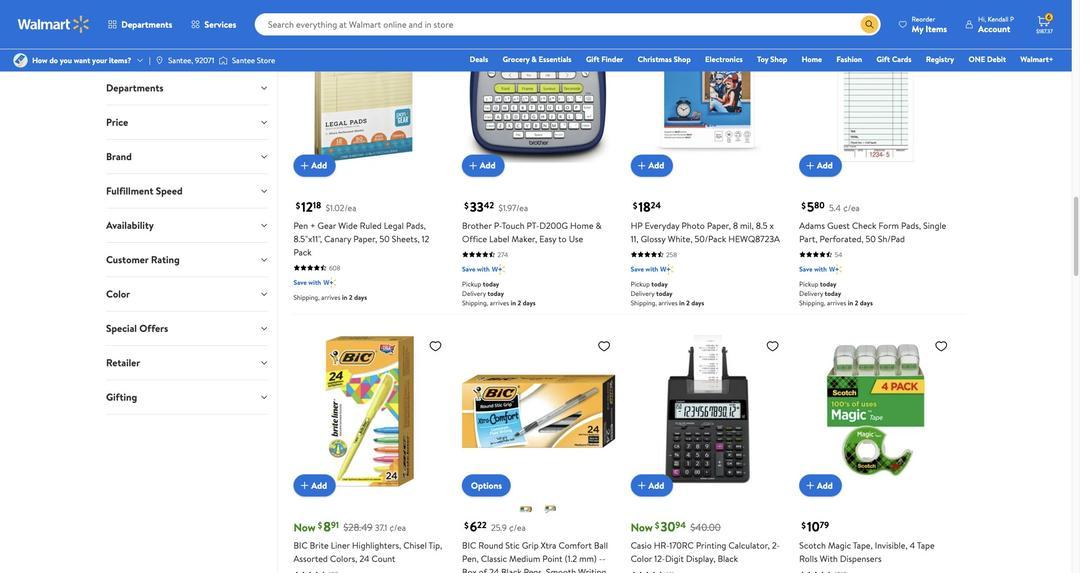 Task type: describe. For each thing, give the bounding box(es) containing it.
arrives for $1.97/ea
[[490, 296, 509, 306]]

pt-
[[527, 218, 540, 230]]

pack
[[294, 244, 312, 256]]

search icon image
[[866, 20, 875, 29]]

$ 18 24
[[633, 195, 661, 214]]

$ 10 79
[[802, 516, 830, 534]]

¢/ea for 6
[[509, 520, 526, 532]]

maker,
[[512, 231, 538, 243]]

rolls
[[800, 551, 818, 563]]

24 inside now $ 8 91 $28.49 37.1 ¢/ea bic brite liner highlighters, chisel tip, assorted colors, 24 count
[[360, 551, 370, 563]]

save for 18
[[631, 263, 644, 272]]

6 $187.37
[[1037, 12, 1054, 35]]

walmart image
[[18, 16, 90, 33]]

special
[[106, 321, 137, 335]]

bic inside now $ 8 91 $28.49 37.1 ¢/ea bic brite liner highlighters, chisel tip, assorted colors, 24 count
[[294, 538, 308, 550]]

8 inside now $ 8 91 $28.49 37.1 ¢/ea bic brite liner highlighters, chisel tip, assorted colors, 24 count
[[324, 516, 331, 534]]

5.4
[[830, 200, 842, 212]]

scotch
[[800, 538, 826, 550]]

54
[[835, 248, 843, 258]]

¢/ea inside now $ 8 91 $28.49 37.1 ¢/ea bic brite liner highlighters, chisel tip, assorted colors, 24 count
[[390, 520, 406, 532]]

80
[[815, 197, 825, 210]]

grocery & essentials
[[503, 54, 572, 65]]

add to favorites list, bic brite liner highlighters, chisel tip, assorted colors, 24 count image
[[429, 337, 442, 351]]

brand
[[106, 150, 132, 164]]

24 inside $ 18 24
[[651, 197, 661, 210]]

gifting button
[[97, 380, 278, 414]]

pickup today delivery today shipping, arrives in 2 days for $1.97/ea
[[462, 278, 536, 306]]

bic inside $ 6 22 25.9 ¢/ea bic round stic grip xtra comfort ball pen, classic medium point (1.2 mm) -- box of 24 black pens, smooth writi
[[462, 538, 477, 550]]

22
[[478, 517, 487, 530]]

debit
[[988, 54, 1007, 65]]

with for 5.4 ¢/ea
[[815, 263, 828, 272]]

$40.00
[[691, 519, 721, 533]]

adams guest check form pads, single part, perforated, 50 sh/pad image
[[800, 13, 953, 166]]

sh/pad
[[879, 231, 906, 243]]

add button for 18
[[631, 153, 674, 175]]

50 inside $ 12 18 $1.02/ea pen + gear wide ruled legal pads, 8.5"x11", canary paper, 50 sheets, 12 pack
[[380, 231, 390, 243]]

departments inside popup button
[[121, 18, 172, 30]]

¢/ea for 5
[[844, 200, 860, 212]]

mm)
[[580, 551, 597, 563]]

50/pack
[[695, 231, 727, 243]]

50 inside $ 5 80 5.4 ¢/ea adams guest check form pads, single part, perforated, 50 sh/pad
[[866, 231, 876, 243]]

color inside color dropdown button
[[106, 287, 130, 301]]

brother
[[462, 218, 492, 230]]

label
[[490, 231, 510, 243]]

do
[[49, 55, 58, 66]]

scotch magic tape, invisible, 4 tape rolls with dispensers
[[800, 538, 935, 563]]

shop for toy shop
[[771, 54, 788, 65]]

shipping, arrives in 2 days
[[294, 291, 367, 300]]

christmas
[[638, 54, 672, 65]]

 image for how do you want your items?
[[13, 53, 28, 68]]

add for 10
[[818, 478, 833, 490]]

special offers tab
[[97, 312, 278, 345]]

add for $1.97/ea
[[480, 158, 496, 170]]

arrives for 18
[[659, 296, 678, 306]]

santee store
[[232, 55, 275, 66]]

$ for 10
[[802, 518, 807, 530]]

add button for $1.02/ea
[[294, 153, 336, 175]]

|
[[149, 55, 151, 66]]

rating
[[151, 253, 180, 267]]

round
[[479, 538, 504, 550]]

tip,
[[429, 538, 443, 550]]

speed
[[156, 184, 183, 198]]

now for 30
[[631, 518, 653, 533]]

gift finder
[[586, 54, 624, 65]]

printing
[[696, 538, 727, 550]]

save with for $1.02/ea
[[294, 276, 321, 285]]

258
[[667, 248, 678, 258]]

walmart plus image for 5.4 ¢/ea
[[830, 262, 843, 273]]

30
[[661, 516, 676, 534]]

kendall
[[989, 14, 1009, 24]]

availability
[[106, 218, 154, 232]]

price button
[[97, 105, 278, 139]]

add to favorites list, pen + gear wide ruled legal pads, 8.5"x11", canary paper, 50 sheets, 12 pack image
[[429, 17, 442, 31]]

christmas shop
[[638, 54, 691, 65]]

8 inside hp everyday photo paper, 8 mil, 8.5 x 11, glossy white, 50/pack hewq8723a
[[734, 218, 739, 230]]

pads, inside $ 12 18 $1.02/ea pen + gear wide ruled legal pads, 8.5"x11", canary paper, 50 sheets, 12 pack
[[406, 218, 426, 230]]

black image
[[520, 501, 533, 514]]

classic
[[481, 551, 507, 563]]

$ 6 22 25.9 ¢/ea bic round stic grip xtra comfort ball pen, classic medium point (1.2 mm) -- box of 24 black pens, smooth writi
[[462, 516, 608, 573]]

save for $1.02/ea
[[294, 276, 307, 285]]

smooth
[[546, 564, 576, 573]]

walmart+ link
[[1016, 53, 1059, 65]]

pickup for $1.97/ea
[[462, 278, 482, 287]]

add button up 91 in the left bottom of the page
[[294, 473, 336, 495]]

black inside now $ 30 94 $40.00 casio hr-170rc printing calculator, 2- color 12-digit display, black
[[718, 551, 739, 563]]

94
[[676, 517, 686, 530]]

10
[[808, 516, 820, 534]]

blue image
[[544, 501, 557, 514]]

days for 5.4 ¢/ea
[[861, 296, 873, 306]]

with for $1.02/ea
[[309, 276, 321, 285]]

delivery for $1.97/ea
[[462, 287, 486, 296]]

d200g
[[540, 218, 568, 230]]

add to favorites list, scotch magic tape, invisible, 4 tape rolls with dispensers image
[[935, 337, 949, 351]]

tape,
[[854, 538, 873, 550]]

$187.37
[[1037, 27, 1054, 35]]

hp everyday photo paper, 8 mil, 8.5 x 11, glossy white, 50/pack hewq8723a image
[[631, 13, 784, 166]]

digit
[[666, 551, 684, 563]]

hr-
[[654, 538, 670, 550]]

1 horizontal spatial 18
[[639, 195, 651, 214]]

items?
[[109, 55, 131, 66]]

how
[[32, 55, 48, 66]]

$ for 5
[[802, 198, 807, 210]]

availability tab
[[97, 208, 278, 242]]

toy
[[758, 54, 769, 65]]

now $ 8 91 $28.49 37.1 ¢/ea bic brite liner highlighters, chisel tip, assorted colors, 24 count
[[294, 516, 443, 563]]

everyday
[[645, 218, 680, 230]]

79
[[820, 517, 830, 530]]

stic
[[506, 538, 520, 550]]

$1.02/ea
[[326, 200, 357, 212]]

color button
[[97, 277, 278, 311]]

customer
[[106, 253, 149, 267]]

toy shop
[[758, 54, 788, 65]]

in for 18
[[680, 296, 685, 306]]

offers
[[139, 321, 168, 335]]

days for 18
[[692, 296, 705, 306]]

274
[[498, 248, 508, 258]]

legal
[[384, 218, 404, 230]]

arrives down walmart plus image
[[322, 291, 341, 300]]

part,
[[800, 231, 818, 243]]

add to cart image for 10
[[804, 477, 818, 491]]

add for 18
[[649, 158, 665, 170]]

medium
[[510, 551, 541, 563]]

point
[[543, 551, 563, 563]]

0 vertical spatial 12
[[301, 195, 313, 214]]

registry link
[[922, 53, 960, 65]]

& inside $ 33 42 $1.97/ea brother p-touch pt-d200g home & office label maker, easy to use
[[596, 218, 602, 230]]

sheets,
[[392, 231, 420, 243]]

retailer tab
[[97, 346, 278, 380]]

1 horizontal spatial 12
[[422, 231, 430, 243]]

add button for $1.97/ea
[[462, 153, 505, 175]]

pens,
[[524, 564, 544, 573]]

pen + gear wide ruled legal pads, 8.5"x11", canary paper, 50 sheets, 12 pack image
[[294, 13, 447, 166]]

save for $1.97/ea
[[462, 263, 476, 272]]

registry
[[927, 54, 955, 65]]

18 inside $ 12 18 $1.02/ea pen + gear wide ruled legal pads, 8.5"x11", canary paper, 50 sheets, 12 pack
[[313, 197, 321, 210]]

one
[[969, 54, 986, 65]]

x
[[770, 218, 774, 230]]

essentials
[[539, 54, 572, 65]]

8.5
[[756, 218, 768, 230]]

gifting tab
[[97, 380, 278, 414]]

invisible,
[[875, 538, 908, 550]]

add for 5.4 ¢/ea
[[818, 158, 833, 170]]

color tab
[[97, 277, 278, 311]]

walmart plus image for $1.97/ea
[[492, 262, 505, 273]]

to
[[559, 231, 567, 243]]

assorted
[[294, 551, 328, 563]]

tape
[[918, 538, 935, 550]]

fulfillment speed
[[106, 184, 183, 198]]

departments inside dropdown button
[[106, 81, 164, 95]]

pickup for 5.4 ¢/ea
[[800, 278, 819, 287]]

1 horizontal spatial home
[[802, 54, 823, 65]]

store
[[257, 55, 275, 66]]

save for 5.4 ¢/ea
[[800, 263, 813, 272]]

Search search field
[[255, 13, 881, 35]]

canary
[[324, 231, 351, 243]]



Task type: vqa. For each thing, say whether or not it's contained in the screenshot.
Holiday savings are here! Shop now
no



Task type: locate. For each thing, give the bounding box(es) containing it.
2 for 5.4 ¢/ea
[[855, 296, 859, 306]]

0 horizontal spatial pickup
[[462, 278, 482, 287]]

¢/ea up stic
[[509, 520, 526, 532]]

mil,
[[741, 218, 754, 230]]

0 vertical spatial 8
[[734, 218, 739, 230]]

walmart plus image down 274 on the top of the page
[[492, 262, 505, 273]]

24 inside $ 6 22 25.9 ¢/ea bic round stic grip xtra comfort ball pen, classic medium point (1.2 mm) -- box of 24 black pens, smooth writi
[[489, 564, 499, 573]]

¢/ea right 5.4
[[844, 200, 860, 212]]

pickup down "11,"
[[631, 278, 650, 287]]

customer rating button
[[97, 243, 278, 277]]

delivery down office
[[462, 287, 486, 296]]

$ left 91 in the left bottom of the page
[[318, 518, 322, 530]]

1 vertical spatial 12
[[422, 231, 430, 243]]

pads, up sheets,
[[406, 218, 426, 230]]

$ 12 18 $1.02/ea pen + gear wide ruled legal pads, 8.5"x11", canary paper, 50 sheets, 12 pack
[[294, 195, 430, 256]]

37.1
[[375, 520, 387, 532]]

12 right sheets,
[[422, 231, 430, 243]]

2 horizontal spatial 24
[[651, 197, 661, 210]]

 image right | at the top left of page
[[155, 56, 164, 65]]

25.9
[[491, 520, 507, 532]]

1 pickup from the left
[[462, 278, 482, 287]]

0 vertical spatial 6
[[1048, 12, 1052, 22]]

1 horizontal spatial &
[[596, 218, 602, 230]]

price tab
[[97, 105, 278, 139]]

0 horizontal spatial paper,
[[354, 231, 378, 243]]

1 horizontal spatial now
[[631, 518, 653, 533]]

add to cart image for $1.97/ea
[[467, 157, 480, 171]]

now inside now $ 8 91 $28.49 37.1 ¢/ea bic brite liner highlighters, chisel tip, assorted colors, 24 count
[[294, 518, 316, 533]]

gift left finder at the top of the page
[[586, 54, 600, 65]]

1 now from the left
[[294, 518, 316, 533]]

fulfillment
[[106, 184, 154, 198]]

pickup today delivery today shipping, arrives in 2 days
[[462, 278, 536, 306], [631, 278, 705, 306], [800, 278, 873, 306]]

0 horizontal spatial 50
[[380, 231, 390, 243]]

dispensers
[[841, 551, 882, 563]]

24 right of
[[489, 564, 499, 573]]

$ inside $ 5 80 5.4 ¢/ea adams guest check form pads, single part, perforated, 50 sh/pad
[[802, 198, 807, 210]]

black down the medium
[[501, 564, 522, 573]]

arrives for 5.4 ¢/ea
[[828, 296, 847, 306]]

shipping, for $1.97/ea
[[462, 296, 489, 306]]

gifting
[[106, 390, 137, 404]]

1 vertical spatial black
[[501, 564, 522, 573]]

0 horizontal spatial  image
[[13, 53, 28, 68]]

color down "casio"
[[631, 551, 653, 563]]

0 vertical spatial black
[[718, 551, 739, 563]]

retailer
[[106, 356, 140, 370]]

pickup
[[462, 278, 482, 287], [631, 278, 650, 287], [800, 278, 819, 287]]

18
[[639, 195, 651, 214], [313, 197, 321, 210]]

50 down check
[[866, 231, 876, 243]]

save with for 18
[[631, 263, 659, 272]]

2 walmart plus image from the left
[[661, 262, 674, 273]]

0 horizontal spatial home
[[571, 218, 594, 230]]

with
[[820, 551, 838, 563]]

fulfillment speed tab
[[97, 174, 278, 208]]

delivery
[[462, 287, 486, 296], [631, 287, 655, 296], [800, 287, 824, 296]]

1 vertical spatial departments
[[106, 81, 164, 95]]

0 horizontal spatial black
[[501, 564, 522, 573]]

6 up $187.37
[[1048, 12, 1052, 22]]

add for $1.02/ea
[[311, 158, 327, 170]]

1 horizontal spatial black
[[718, 551, 739, 563]]

save down office
[[462, 263, 476, 272]]

1 vertical spatial 6
[[470, 516, 478, 534]]

fashion
[[837, 54, 863, 65]]

6 inside $ 6 22 25.9 ¢/ea bic round stic grip xtra comfort ball pen, classic medium point (1.2 mm) -- box of 24 black pens, smooth writi
[[470, 516, 478, 534]]

$ up pen
[[296, 198, 300, 210]]

color up special
[[106, 287, 130, 301]]

wide
[[339, 218, 358, 230]]

1 horizontal spatial gift
[[877, 54, 891, 65]]

display,
[[687, 551, 716, 563]]

with down part,
[[815, 263, 828, 272]]

home inside $ 33 42 $1.97/ea brother p-touch pt-d200g home & office label maker, easy to use
[[571, 218, 594, 230]]

1 vertical spatial 24
[[360, 551, 370, 563]]

want
[[74, 55, 90, 66]]

add to cart image for 18
[[636, 157, 649, 171]]

with for $1.97/ea
[[477, 263, 490, 272]]

save left walmart plus image
[[294, 276, 307, 285]]

bic brite liner highlighters, chisel tip, assorted colors, 24 count image
[[294, 333, 447, 486]]

home left the fashion
[[802, 54, 823, 65]]

1 horizontal spatial 50
[[866, 231, 876, 243]]

add button for 10
[[800, 473, 842, 495]]

save down "11,"
[[631, 263, 644, 272]]

pickup today delivery today shipping, arrives in 2 days down 54
[[800, 278, 873, 306]]

christmas shop link
[[633, 53, 696, 65]]

save down part,
[[800, 263, 813, 272]]

- down ball
[[603, 551, 606, 563]]

1 shop from the left
[[674, 54, 691, 65]]

$ left 5
[[802, 198, 807, 210]]

customer rating tab
[[97, 243, 278, 277]]

2 horizontal spatial ¢/ea
[[844, 200, 860, 212]]

0 horizontal spatial 18
[[313, 197, 321, 210]]

one debit
[[969, 54, 1007, 65]]

add button up $1.02/ea
[[294, 153, 336, 175]]

grocery
[[503, 54, 530, 65]]

single
[[924, 218, 947, 230]]

count
[[372, 551, 396, 563]]

home up the use
[[571, 218, 594, 230]]

& left hp
[[596, 218, 602, 230]]

4
[[910, 538, 916, 550]]

customer rating
[[106, 253, 180, 267]]

pickup for 18
[[631, 278, 650, 287]]

$ inside now $ 30 94 $40.00 casio hr-170rc printing calculator, 2- color 12-digit display, black
[[655, 518, 660, 530]]

0 horizontal spatial pads,
[[406, 218, 426, 230]]

pickup today delivery today shipping, arrives in 2 days down 274 on the top of the page
[[462, 278, 536, 306]]

black inside $ 6 22 25.9 ¢/ea bic round stic grip xtra comfort ball pen, classic medium point (1.2 mm) -- box of 24 black pens, smooth writi
[[501, 564, 522, 573]]

6 inside 6 $187.37
[[1048, 12, 1052, 22]]

18 up +
[[313, 197, 321, 210]]

0 horizontal spatial shop
[[674, 54, 691, 65]]

of
[[479, 564, 487, 573]]

save with down part,
[[800, 263, 828, 272]]

1 horizontal spatial shop
[[771, 54, 788, 65]]

brother p-touch pt-d200g home & office label maker, easy to use image
[[462, 13, 616, 166]]

add to favorites list, casio hr-170rc printing calculator, 2-color 12-digit display, black image
[[767, 337, 780, 351]]

1 horizontal spatial 8
[[734, 218, 739, 230]]

departments up | at the top left of page
[[121, 18, 172, 30]]

now up brite
[[294, 518, 316, 533]]

 image for santee, 92071
[[155, 56, 164, 65]]

save with down glossy
[[631, 263, 659, 272]]

8 up brite
[[324, 516, 331, 534]]

pickup down office
[[462, 278, 482, 287]]

8
[[734, 218, 739, 230], [324, 516, 331, 534]]

pads, right form
[[902, 218, 922, 230]]

0 horizontal spatial gift
[[586, 54, 600, 65]]

arrives
[[322, 291, 341, 300], [490, 296, 509, 306], [659, 296, 678, 306], [828, 296, 847, 306]]

2 gift from the left
[[877, 54, 891, 65]]

bic round stic grip xtra comfort ball pen, classic medium point (1.2 mm) -- box of 24 black pens, smooth writing experience image
[[462, 333, 616, 486]]

in for $1.97/ea
[[511, 296, 516, 306]]

0 horizontal spatial 6
[[470, 516, 478, 534]]

1 pickup today delivery today shipping, arrives in 2 days from the left
[[462, 278, 536, 306]]

1 horizontal spatial pickup today delivery today shipping, arrives in 2 days
[[631, 278, 705, 306]]

1 delivery from the left
[[462, 287, 486, 296]]

50 down legal
[[380, 231, 390, 243]]

reorder my items
[[912, 14, 948, 35]]

add button up $ 18 24 on the top right
[[631, 153, 674, 175]]

finder
[[602, 54, 624, 65]]

2 bic from the left
[[462, 538, 477, 550]]

hp everyday photo paper, 8 mil, 8.5 x 11, glossy white, 50/pack hewq8723a
[[631, 218, 781, 243]]

add button up 79
[[800, 473, 842, 495]]

1 walmart plus image from the left
[[492, 262, 505, 273]]

24 down the highlighters,
[[360, 551, 370, 563]]

delivery for 5.4 ¢/ea
[[800, 287, 824, 296]]

0 vertical spatial &
[[532, 54, 537, 65]]

1 horizontal spatial 24
[[489, 564, 499, 573]]

3 pickup today delivery today shipping, arrives in 2 days from the left
[[800, 278, 873, 306]]

pickup today delivery today shipping, arrives in 2 days down 258
[[631, 278, 705, 306]]

casio hr-170rc printing calculator, 2-color 12-digit display, black image
[[631, 333, 784, 486]]

color inside now $ 30 94 $40.00 casio hr-170rc printing calculator, 2- color 12-digit display, black
[[631, 551, 653, 563]]

1 horizontal spatial walmart plus image
[[661, 262, 674, 273]]

gift for gift finder
[[586, 54, 600, 65]]

pads, inside $ 5 80 5.4 ¢/ea adams guest check form pads, single part, perforated, 50 sh/pad
[[902, 218, 922, 230]]

save with for 5.4 ¢/ea
[[800, 263, 828, 272]]

0 vertical spatial home
[[802, 54, 823, 65]]

delivery down part,
[[800, 287, 824, 296]]

0 horizontal spatial pickup today delivery today shipping, arrives in 2 days
[[462, 278, 536, 306]]

0 horizontal spatial 12
[[301, 195, 313, 214]]

arrives down 274 on the top of the page
[[490, 296, 509, 306]]

today
[[483, 278, 500, 287], [652, 278, 668, 287], [821, 278, 837, 287], [488, 287, 504, 296], [657, 287, 673, 296], [825, 287, 842, 296]]

glossy
[[641, 231, 666, 243]]

check
[[853, 218, 877, 230]]

ball
[[594, 538, 608, 550]]

$ left 33
[[465, 198, 469, 210]]

0 horizontal spatial color
[[106, 287, 130, 301]]

6
[[1048, 12, 1052, 22], [470, 516, 478, 534]]

0 vertical spatial departments
[[121, 18, 172, 30]]

1 vertical spatial home
[[571, 218, 594, 230]]

save with for $1.97/ea
[[462, 263, 490, 272]]

2 delivery from the left
[[631, 287, 655, 296]]

$ inside $ 6 22 25.9 ¢/ea bic round stic grip xtra comfort ball pen, classic medium point (1.2 mm) -- box of 24 black pens, smooth writi
[[465, 518, 469, 530]]

deals link
[[465, 53, 494, 65]]

with left walmart plus image
[[309, 276, 321, 285]]

1 vertical spatial 8
[[324, 516, 331, 534]]

form
[[879, 218, 900, 230]]

608
[[329, 261, 341, 271]]

pickup down part,
[[800, 278, 819, 287]]

$ for 6
[[465, 518, 469, 530]]

1 pads, from the left
[[406, 218, 426, 230]]

with down glossy
[[646, 263, 659, 272]]

1 horizontal spatial ¢/ea
[[509, 520, 526, 532]]

your
[[92, 55, 107, 66]]

pen
[[294, 218, 308, 230]]

1 horizontal spatial color
[[631, 551, 653, 563]]

¢/ea inside $ 5 80 5.4 ¢/ea adams guest check form pads, single part, perforated, 50 sh/pad
[[844, 200, 860, 212]]

with for 18
[[646, 263, 659, 272]]

0 horizontal spatial delivery
[[462, 287, 486, 296]]

walmart plus image
[[492, 262, 505, 273], [661, 262, 674, 273], [830, 262, 843, 273]]

 image
[[219, 55, 228, 66]]

magic
[[829, 538, 852, 550]]

24 up everyday
[[651, 197, 661, 210]]

add button up 42
[[462, 153, 505, 175]]

paper, down ruled
[[354, 231, 378, 243]]

add to cart image
[[298, 157, 311, 171], [467, 157, 480, 171], [636, 157, 649, 171], [804, 157, 818, 171], [636, 477, 649, 491], [804, 477, 818, 491]]

with
[[477, 263, 490, 272], [646, 263, 659, 272], [815, 263, 828, 272], [309, 276, 321, 285]]

paper, up "50/pack" on the right of the page
[[707, 218, 731, 230]]

shop for christmas shop
[[674, 54, 691, 65]]

pen,
[[462, 551, 479, 563]]

3 walmart plus image from the left
[[830, 262, 843, 273]]

1 horizontal spatial pads,
[[902, 218, 922, 230]]

black down the printing
[[718, 551, 739, 563]]

gift finder link
[[581, 53, 629, 65]]

$ for 33
[[465, 198, 469, 210]]

18 up hp
[[639, 195, 651, 214]]

with down office
[[477, 263, 490, 272]]

0 vertical spatial paper,
[[707, 218, 731, 230]]

white,
[[668, 231, 693, 243]]

hi,
[[979, 14, 987, 24]]

casio
[[631, 538, 652, 550]]

2 shop from the left
[[771, 54, 788, 65]]

in for 5.4 ¢/ea
[[848, 296, 854, 306]]

hp
[[631, 218, 643, 230]]

6 left '25.9'
[[470, 516, 478, 534]]

2 for $1.97/ea
[[518, 296, 522, 306]]

2 pickup today delivery today shipping, arrives in 2 days from the left
[[631, 278, 705, 306]]

days for $1.97/ea
[[523, 296, 536, 306]]

0 horizontal spatial 8
[[324, 516, 331, 534]]

add to cart image for $1.02/ea
[[298, 157, 311, 171]]

add to favorites list, bic round stic grip xtra comfort ball pen, classic medium point (1.2 mm) -- box of 24 black pens, smooth writing experience image
[[598, 337, 611, 351]]

bic up assorted
[[294, 538, 308, 550]]

now up "casio"
[[631, 518, 653, 533]]

$ left 22
[[465, 518, 469, 530]]

$ left 10
[[802, 518, 807, 530]]

+
[[310, 218, 316, 230]]

¢/ea inside $ 6 22 25.9 ¢/ea bic round stic grip xtra comfort ball pen, classic medium point (1.2 mm) -- box of 24 black pens, smooth writi
[[509, 520, 526, 532]]

2 horizontal spatial pickup today delivery today shipping, arrives in 2 days
[[800, 278, 873, 306]]

 image left how
[[13, 53, 28, 68]]

3 delivery from the left
[[800, 287, 824, 296]]

1 horizontal spatial paper,
[[707, 218, 731, 230]]

departments tab
[[97, 71, 278, 105]]

- right mm)
[[599, 551, 603, 563]]

now $ 30 94 $40.00 casio hr-170rc printing calculator, 2- color 12-digit display, black
[[631, 516, 781, 563]]

1 - from the left
[[599, 551, 603, 563]]

1 horizontal spatial delivery
[[631, 287, 655, 296]]

add to favorites list, adams guest check form pads, single part, perforated, 50 sh/pad image
[[935, 17, 949, 31]]

home link
[[797, 53, 828, 65]]

2 pickup from the left
[[631, 278, 650, 287]]

chisel
[[404, 538, 427, 550]]

2 horizontal spatial walmart plus image
[[830, 262, 843, 273]]

paper, inside $ 12 18 $1.02/ea pen + gear wide ruled legal pads, 8.5"x11", canary paper, 50 sheets, 12 pack
[[354, 231, 378, 243]]

reorder
[[912, 14, 936, 24]]

1 horizontal spatial pickup
[[631, 278, 650, 287]]

arrives down 54
[[828, 296, 847, 306]]

gift left cards
[[877, 54, 891, 65]]

shop right christmas
[[674, 54, 691, 65]]

save with down office
[[462, 263, 490, 272]]

$ inside now $ 8 91 $28.49 37.1 ¢/ea bic brite liner highlighters, chisel tip, assorted colors, 24 count
[[318, 518, 322, 530]]

$1.97/ea
[[499, 200, 529, 212]]

42
[[484, 197, 494, 210]]

box
[[462, 564, 477, 573]]

0 horizontal spatial 24
[[360, 551, 370, 563]]

account
[[979, 22, 1011, 35]]

$ for 18
[[633, 198, 638, 210]]

brite
[[310, 538, 329, 550]]

add to cart image for 5.4 ¢/ea
[[804, 157, 818, 171]]

add button for 5.4 ¢/ea
[[800, 153, 842, 175]]

cards
[[893, 54, 912, 65]]

delivery for 18
[[631, 287, 655, 296]]

$ for 12
[[296, 198, 300, 210]]

arrives down 258
[[659, 296, 678, 306]]

$ inside $ 12 18 $1.02/ea pen + gear wide ruled legal pads, 8.5"x11", canary paper, 50 sheets, 12 pack
[[296, 198, 300, 210]]

highlighters,
[[352, 538, 401, 550]]

add button up '80'
[[800, 153, 842, 175]]

shipping, for 5.4 ¢/ea
[[800, 296, 826, 306]]

0 vertical spatial color
[[106, 287, 130, 301]]

touch
[[502, 218, 525, 230]]

Walmart Site-Wide search field
[[255, 13, 881, 35]]

shipping, for 18
[[631, 296, 657, 306]]

1 horizontal spatial  image
[[155, 56, 164, 65]]

$ inside $ 10 79
[[802, 518, 807, 530]]

$ inside $ 33 42 $1.97/ea brother p-touch pt-d200g home & office label maker, easy to use
[[465, 198, 469, 210]]

2 horizontal spatial delivery
[[800, 287, 824, 296]]

2 pads, from the left
[[902, 218, 922, 230]]

2 for 18
[[687, 296, 690, 306]]

1 horizontal spatial 6
[[1048, 12, 1052, 22]]

2 50 from the left
[[866, 231, 876, 243]]

& right grocery
[[532, 54, 537, 65]]

p
[[1011, 14, 1015, 24]]

0 horizontal spatial ¢/ea
[[390, 520, 406, 532]]

gift for gift cards
[[877, 54, 891, 65]]

1 bic from the left
[[294, 538, 308, 550]]

0 horizontal spatial bic
[[294, 538, 308, 550]]

2 horizontal spatial pickup
[[800, 278, 819, 287]]

0 horizontal spatial now
[[294, 518, 316, 533]]

12 up +
[[301, 195, 313, 214]]

bic up the pen,
[[462, 538, 477, 550]]

 image
[[13, 53, 28, 68], [155, 56, 164, 65]]

1 vertical spatial &
[[596, 218, 602, 230]]

shop inside "link"
[[771, 54, 788, 65]]

0 vertical spatial 24
[[651, 197, 661, 210]]

shop right the toy
[[771, 54, 788, 65]]

walmart plus image down 258
[[661, 262, 674, 273]]

0 horizontal spatial walmart plus image
[[492, 262, 505, 273]]

$ up hp
[[633, 198, 638, 210]]

1 vertical spatial color
[[631, 551, 653, 563]]

add button up 30
[[631, 473, 674, 495]]

1 gift from the left
[[586, 54, 600, 65]]

2 now from the left
[[631, 518, 653, 533]]

12
[[301, 195, 313, 214], [422, 231, 430, 243]]

0 horizontal spatial &
[[532, 54, 537, 65]]

save with left walmart plus image
[[294, 276, 321, 285]]

now
[[294, 518, 316, 533], [631, 518, 653, 533]]

perforated,
[[820, 231, 864, 243]]

3 pickup from the left
[[800, 278, 819, 287]]

scotch magic tape, invisible, 4 tape rolls with dispensers image
[[800, 333, 953, 486]]

hi, kendall p account
[[979, 14, 1015, 35]]

now for 8
[[294, 518, 316, 533]]

add to cart image
[[298, 477, 311, 491]]

services
[[205, 18, 236, 30]]

departments down items?
[[106, 81, 164, 95]]

walmart plus image for 18
[[661, 262, 674, 273]]

pickup today delivery today shipping, arrives in 2 days for 18
[[631, 278, 705, 306]]

$ inside $ 18 24
[[633, 198, 638, 210]]

¢/ea right the 37.1
[[390, 520, 406, 532]]

8.5"x11",
[[294, 231, 322, 243]]

1 50 from the left
[[380, 231, 390, 243]]

2 - from the left
[[603, 551, 606, 563]]

pickup today delivery today shipping, arrives in 2 days for 5.4 ¢/ea
[[800, 278, 873, 306]]

electronics
[[706, 54, 743, 65]]

now inside now $ 30 94 $40.00 casio hr-170rc printing calculator, 2- color 12-digit display, black
[[631, 518, 653, 533]]

paper, inside hp everyday photo paper, 8 mil, 8.5 x 11, glossy white, 50/pack hewq8723a
[[707, 218, 731, 230]]

1 vertical spatial paper,
[[354, 231, 378, 243]]

8 left mil,
[[734, 218, 739, 230]]

1 horizontal spatial bic
[[462, 538, 477, 550]]

walmart plus image
[[324, 275, 337, 286]]

brand tab
[[97, 140, 278, 173]]

$ left 30
[[655, 518, 660, 530]]

delivery down "11,"
[[631, 287, 655, 296]]

shipping,
[[294, 291, 320, 300], [462, 296, 489, 306], [631, 296, 657, 306], [800, 296, 826, 306]]

2 vertical spatial 24
[[489, 564, 499, 573]]

walmart plus image down 54
[[830, 262, 843, 273]]

¢/ea
[[844, 200, 860, 212], [390, 520, 406, 532], [509, 520, 526, 532]]

special offers
[[106, 321, 168, 335]]



